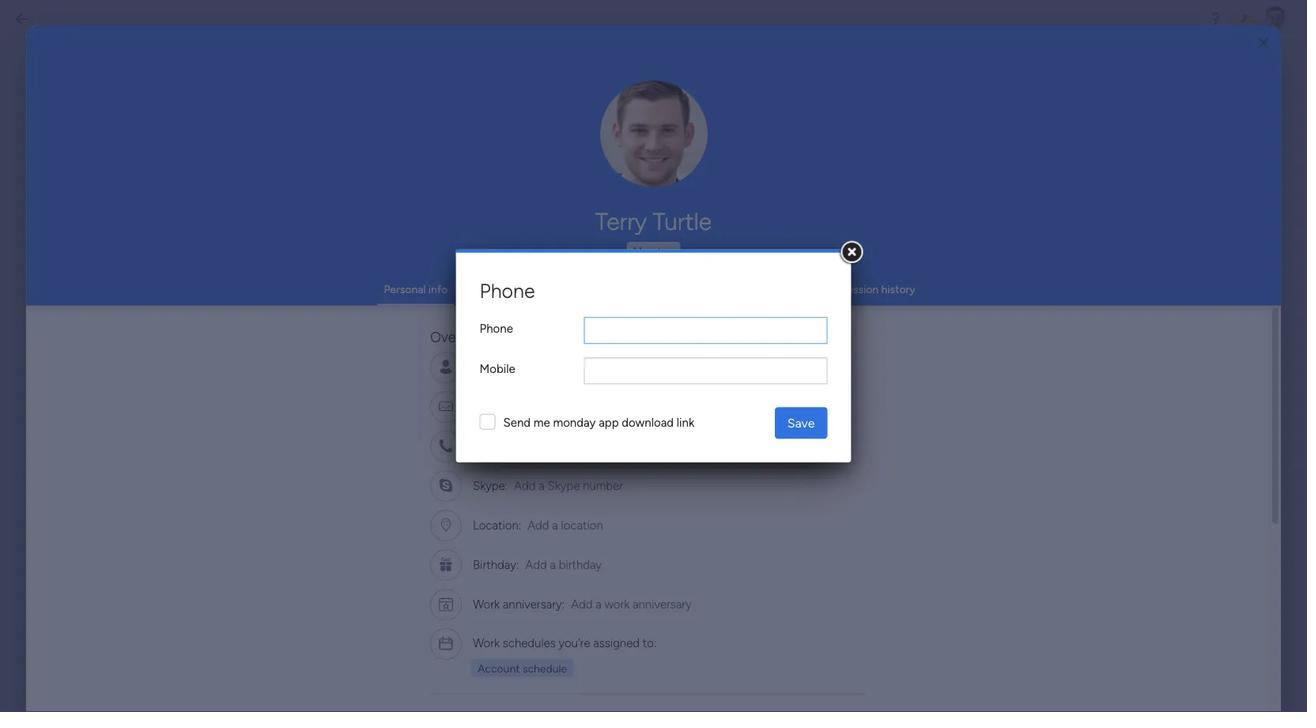 Task type: locate. For each thing, give the bounding box(es) containing it.
0 horizontal spatial you
[[483, 147, 503, 161]]

team
[[688, 147, 718, 161]]

add for add a location
[[528, 518, 549, 532]]

1 vertical spatial phone
[[480, 322, 513, 336]]

add
[[514, 479, 536, 493], [528, 518, 549, 532], [525, 558, 547, 572], [571, 597, 593, 611]]

can
[[560, 165, 579, 178]]

app
[[599, 416, 619, 430]]

phone up title: owner at the bottom of page
[[480, 322, 513, 336]]

link
[[677, 416, 695, 430]]

a for birthday
[[550, 558, 556, 572]]

of
[[619, 147, 630, 161]]

you
[[483, 147, 503, 161], [537, 165, 557, 178]]

add down location: add a location
[[525, 558, 547, 572]]

you left need
[[483, 147, 503, 161]]

title:
[[473, 360, 498, 374]]

add up birthday: add a birthday at the bottom of page
[[528, 518, 549, 532]]

working status link
[[468, 283, 543, 296]]

0 vertical spatial work
[[473, 597, 500, 611]]

anniversary:
[[503, 597, 565, 611]]

a
[[563, 147, 570, 161], [539, 479, 545, 493], [552, 518, 558, 532], [550, 558, 556, 572], [596, 597, 602, 611]]

work
[[473, 597, 500, 611], [473, 636, 500, 650]]

1 vertical spatial the
[[603, 165, 619, 178]]

send me monday app download link
[[503, 416, 695, 430]]

phone up overview
[[480, 279, 535, 303]]

session history
[[840, 283, 916, 296]]

personal
[[384, 283, 426, 296]]

work schedules you're assigned to:
[[473, 636, 657, 650]]

birthday
[[559, 558, 602, 572]]

back to workspace image
[[14, 11, 30, 27]]

close image
[[1259, 37, 1269, 48]]

phone
[[480, 279, 535, 303], [480, 322, 513, 336]]

a left location
[[552, 518, 558, 532]]

work down the birthday:
[[473, 597, 500, 611]]

page.
[[795, 147, 824, 161]]

add for add a birthday
[[525, 558, 547, 572]]

session history link
[[840, 283, 916, 296]]

save
[[788, 416, 815, 431]]

work left schedules
[[473, 636, 500, 650]]

to up for
[[721, 147, 731, 161]]

0 vertical spatial phone
[[480, 279, 535, 303]]

a for location
[[552, 518, 558, 532]]

this
[[774, 147, 793, 161]]

working status
[[468, 283, 543, 296]]

status
[[512, 283, 543, 296]]

assigned
[[593, 636, 640, 650]]

1 horizontal spatial the
[[633, 147, 649, 161]]

location:
[[473, 518, 521, 532]]

title: owner
[[473, 360, 539, 374]]

download
[[622, 416, 674, 430]]

personal info link
[[384, 283, 448, 296]]

the right of
[[633, 147, 649, 161]]

add for add a skype number
[[514, 479, 536, 493]]

1 vertical spatial work
[[473, 636, 500, 650]]

number
[[583, 479, 623, 493]]

work anniversary: add a work anniversary
[[473, 597, 692, 611]]

personal info
[[384, 283, 448, 296]]

requires
[[576, 99, 674, 131]]

info
[[429, 283, 448, 296]]

a right be
[[563, 147, 570, 161]]

0 horizontal spatial the
[[603, 165, 619, 178]]

history
[[881, 283, 916, 296]]

a left birthday at the left of the page
[[550, 558, 556, 572]]

a inside you need to be a member of the admin team to access this page. you can ask the following admins for access:
[[563, 147, 570, 161]]

email:
[[473, 399, 504, 414]]

you down be
[[537, 165, 557, 178]]

terry turtle button
[[436, 207, 871, 236]]

add right skype:
[[514, 479, 536, 493]]

admins
[[672, 165, 711, 178]]

member
[[572, 147, 616, 161]]

Mobile field
[[584, 358, 828, 385]]

be
[[548, 147, 560, 161]]

to left be
[[534, 147, 545, 161]]

2 work from the top
[[473, 636, 500, 650]]

monday
[[553, 416, 596, 430]]

send
[[503, 416, 531, 430]]

to:
[[643, 636, 657, 650]]

the
[[633, 147, 649, 161], [603, 165, 619, 178]]

to
[[534, 147, 545, 161], [721, 147, 731, 161]]

a left skype at bottom left
[[539, 479, 545, 493]]

section
[[481, 99, 570, 131]]

1 horizontal spatial to
[[721, 147, 731, 161]]

0 vertical spatial the
[[633, 147, 649, 161]]

1 work from the top
[[473, 597, 500, 611]]

help image
[[1208, 11, 1224, 27]]

member
[[633, 245, 674, 258]]

1 horizontal spatial you
[[537, 165, 557, 178]]

skype: add a skype number
[[473, 479, 623, 493]]

a left work at the bottom left of page
[[596, 597, 602, 611]]

0 horizontal spatial to
[[534, 147, 545, 161]]

a for skype
[[539, 479, 545, 493]]

the right ask
[[603, 165, 619, 178]]



Task type: describe. For each thing, give the bounding box(es) containing it.
access
[[734, 147, 771, 161]]

working
[[468, 283, 509, 296]]

admin
[[681, 99, 757, 131]]

work for work schedules you're assigned to:
[[473, 636, 500, 650]]

overview
[[430, 329, 489, 346]]

terry
[[595, 207, 647, 236]]

work for work anniversary: add a work anniversary
[[473, 597, 500, 611]]

privileges.
[[764, 99, 885, 131]]

location: add a location
[[473, 518, 603, 532]]

Phone field
[[584, 317, 828, 344]]

skype:
[[473, 479, 508, 493]]

birthday: add a birthday
[[473, 558, 602, 572]]

session
[[840, 283, 879, 296]]

work
[[605, 597, 630, 611]]

mobile
[[480, 362, 515, 377]]

1 to from the left
[[534, 147, 545, 161]]

2 to from the left
[[721, 147, 731, 161]]

1 phone from the top
[[480, 279, 535, 303]]

0 vertical spatial you
[[483, 147, 503, 161]]

skype
[[548, 479, 580, 493]]

ask
[[582, 165, 600, 178]]

terry turtle
[[595, 207, 712, 236]]

this section requires admin privileges.
[[423, 99, 885, 131]]

birthday:
[[473, 558, 519, 572]]

turtle
[[653, 207, 712, 236]]

you're
[[559, 636, 591, 650]]

following
[[622, 165, 669, 178]]

location
[[561, 518, 603, 532]]

owner
[[504, 360, 539, 374]]

schedules
[[503, 636, 556, 650]]

me
[[534, 416, 550, 430]]

access:
[[731, 165, 770, 178]]

terry turtle image
[[1263, 6, 1288, 32]]

this
[[423, 99, 475, 131]]

anniversary
[[633, 597, 692, 611]]

save button
[[775, 408, 828, 439]]

1 vertical spatial you
[[537, 165, 557, 178]]

you need to be a member of the admin team to access this page. you can ask the following admins for access:
[[483, 147, 824, 178]]

add left work at the bottom left of page
[[571, 597, 593, 611]]

need
[[506, 147, 532, 161]]

2 phone from the top
[[480, 322, 513, 336]]

for
[[714, 165, 728, 178]]

admin
[[652, 147, 686, 161]]



Task type: vqa. For each thing, say whether or not it's contained in the screenshot.


